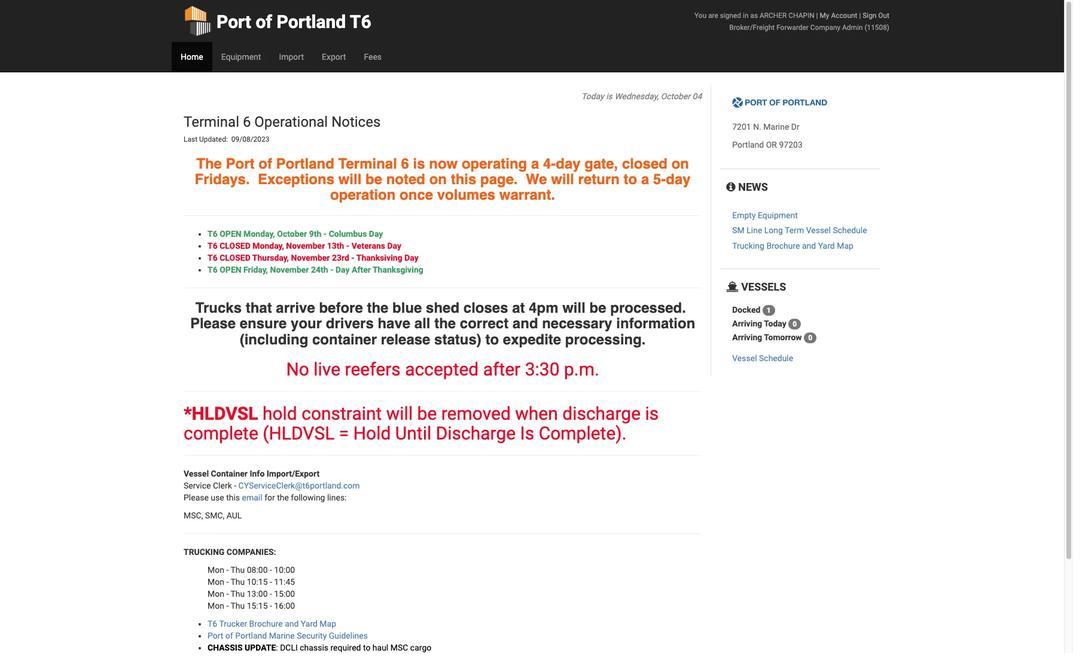 Task type: vqa. For each thing, say whether or not it's contained in the screenshot.
rights
no



Task type: describe. For each thing, give the bounding box(es) containing it.
15:15
[[247, 601, 268, 611]]

you
[[695, 11, 707, 20]]

0 horizontal spatial a
[[531, 155, 539, 172]]

will inside hold constraint will be removed when discharge is complete (hldvsl = hold until discharge is complete).
[[386, 403, 413, 424]]

16:00
[[274, 601, 295, 611]]

map inside empty equipment sm line long term vessel schedule trucking brochure and yard map
[[837, 241, 854, 251]]

(11508)
[[865, 23, 890, 32]]

3 thu from the top
[[231, 589, 245, 599]]

0 vertical spatial marine
[[764, 122, 789, 132]]

have
[[378, 315, 410, 332]]

complete
[[184, 423, 258, 444]]

before
[[319, 300, 363, 316]]

of inside t6 trucker brochure and yard map port of portland marine security guidelines chassis update : dcli chassis required to haul msc cargo
[[225, 631, 233, 641]]

container
[[211, 469, 248, 479]]

we
[[526, 171, 547, 188]]

6 inside "terminal 6 operational notices last updated:  09/08/2023"
[[243, 114, 251, 130]]

portland or 97203
[[732, 140, 803, 150]]

1 horizontal spatial day
[[666, 171, 691, 188]]

5-
[[653, 171, 666, 188]]

will inside trucks that arrive before the blue shed closes at 4pm will be processed. please ensure your drivers have all the correct and necessary information (including container release status) to expedite processing.
[[562, 300, 586, 316]]

port of portland t6 image
[[732, 97, 828, 109]]

23rd
[[332, 253, 349, 262]]

2 open from the top
[[220, 265, 241, 274]]

day down 23rd
[[336, 265, 350, 274]]

to inside t6 trucker brochure and yard map port of portland marine security guidelines chassis update : dcli chassis required to haul msc cargo
[[363, 643, 371, 653]]

discharge
[[562, 403, 641, 424]]

long
[[764, 226, 783, 235]]

thanksiving
[[356, 253, 402, 262]]

1 horizontal spatial on
[[672, 155, 689, 172]]

docked 1 arriving today 0 arriving tomorrow 0
[[732, 305, 812, 342]]

1 vertical spatial monday,
[[253, 241, 284, 251]]

sm line long term vessel schedule link
[[732, 226, 867, 235]]

no live reefers accepted after 3:30 p.m.
[[286, 359, 599, 380]]

ship image
[[726, 282, 739, 293]]

as
[[750, 11, 758, 20]]

closed
[[622, 155, 668, 172]]

- down columbus
[[346, 241, 350, 251]]

0 horizontal spatial today
[[582, 92, 604, 101]]

cyserviceclerk@t6portland.com
[[238, 481, 360, 491]]

processing.
[[565, 331, 646, 348]]

after
[[483, 359, 521, 380]]

tomorrow
[[764, 332, 802, 342]]

vessels
[[739, 281, 786, 293]]

account
[[831, 11, 858, 20]]

companies:
[[227, 547, 276, 557]]

terminal 6 operational notices last updated:  09/08/2023
[[184, 114, 384, 144]]

return
[[578, 171, 620, 188]]

import button
[[270, 42, 313, 72]]

day up veterans
[[369, 229, 383, 239]]

notices
[[332, 114, 381, 130]]

smc,
[[205, 511, 224, 520]]

lines:
[[327, 493, 347, 502]]

my
[[820, 11, 829, 20]]

- down "trucking companies:"
[[226, 565, 229, 575]]

removed
[[441, 403, 511, 424]]

0 vertical spatial port
[[217, 11, 251, 32]]

brochure inside t6 trucker brochure and yard map port of portland marine security guidelines chassis update : dcli chassis required to haul msc cargo
[[249, 619, 283, 629]]

required
[[331, 643, 361, 653]]

please inside 'vessel container info import/export service clerk - cyserviceclerk@t6portland.com please use this email for the following lines:'
[[184, 493, 209, 502]]

3 mon from the top
[[208, 589, 224, 599]]

veterans
[[352, 241, 385, 251]]

is inside hold constraint will be removed when discharge is complete (hldvsl = hold until discharge is complete).
[[645, 403, 659, 424]]

your
[[291, 315, 322, 332]]

ensure
[[240, 315, 287, 332]]

equipment inside popup button
[[221, 52, 261, 62]]

and inside t6 trucker brochure and yard map port of portland marine security guidelines chassis update : dcli chassis required to haul msc cargo
[[285, 619, 299, 629]]

- right 9th
[[324, 229, 327, 239]]

is
[[520, 423, 534, 444]]

p.m.
[[564, 359, 599, 380]]

1 vertical spatial 0
[[808, 334, 812, 342]]

processed.
[[610, 300, 686, 316]]

trucking
[[732, 241, 765, 251]]

the port of portland terminal 6 is now operating a 4-day gate, closed on fridays .  exceptions will be noted on this page.  we will return to a 5-day operation once volumes warrant.
[[195, 155, 691, 204]]

- left 15:00
[[270, 589, 272, 599]]

the
[[196, 155, 222, 172]]

are
[[708, 11, 718, 20]]

0 vertical spatial november
[[286, 241, 325, 251]]

october for 9th
[[277, 229, 307, 239]]

forwarder
[[777, 23, 809, 32]]

fridays
[[195, 171, 246, 188]]

2 horizontal spatial the
[[434, 315, 456, 332]]

msc
[[391, 643, 408, 653]]

update
[[245, 643, 276, 653]]

container
[[312, 331, 377, 348]]

trucker
[[219, 619, 247, 629]]

0 vertical spatial 0
[[793, 320, 797, 328]]

(including
[[240, 331, 308, 348]]

constraint
[[302, 403, 382, 424]]

home button
[[172, 42, 212, 72]]

0 horizontal spatial day
[[556, 155, 581, 172]]

portland inside t6 trucker brochure and yard map port of portland marine security guidelines chassis update : dcli chassis required to haul msc cargo
[[235, 631, 267, 641]]

1 | from the left
[[816, 11, 818, 20]]

the inside 'vessel container info import/export service clerk - cyserviceclerk@t6portland.com please use this email for the following lines:'
[[277, 493, 289, 502]]

marine inside t6 trucker brochure and yard map port of portland marine security guidelines chassis update : dcli chassis required to haul msc cargo
[[269, 631, 295, 641]]

correct
[[460, 315, 509, 332]]

this inside the port of portland terminal 6 is now operating a 4-day gate, closed on fridays .  exceptions will be noted on this page.  we will return to a 5-day operation once volumes warrant.
[[451, 171, 476, 188]]

6 inside the port of portland terminal 6 is now operating a 4-day gate, closed on fridays .  exceptions will be noted on this page.  we will return to a 5-day operation once volumes warrant.
[[401, 155, 409, 172]]

0 vertical spatial monday,
[[244, 229, 275, 239]]

warrant.
[[499, 187, 555, 204]]

complete).
[[539, 423, 627, 444]]

- left 10:15
[[226, 577, 229, 587]]

2 vertical spatial november
[[270, 265, 309, 274]]

1 open from the top
[[220, 229, 241, 239]]

shed
[[426, 300, 460, 316]]

*hldvsl
[[184, 403, 258, 424]]

for
[[265, 493, 275, 502]]

and inside empty equipment sm line long term vessel schedule trucking brochure and yard map
[[802, 241, 816, 251]]

today inside docked 1 arriving today 0 arriving tomorrow 0
[[764, 319, 787, 328]]

sign out link
[[863, 11, 890, 20]]

13:00
[[247, 589, 268, 599]]

1 horizontal spatial is
[[606, 92, 613, 101]]

yard inside t6 trucker brochure and yard map port of portland marine security guidelines chassis update : dcli chassis required to haul msc cargo
[[301, 619, 318, 629]]

04
[[692, 92, 702, 101]]

wednesday,
[[615, 92, 659, 101]]

volumes
[[437, 187, 495, 204]]

08:00
[[247, 565, 268, 575]]

vessel inside empty equipment sm line long term vessel schedule trucking brochure and yard map
[[806, 226, 831, 235]]

11:45
[[274, 577, 295, 587]]

port of portland marine security guidelines link
[[208, 631, 368, 641]]

you are signed in as archer chapin | my account | sign out broker/freight forwarder company admin (11508)
[[695, 11, 890, 32]]

info circle image
[[726, 182, 736, 193]]

be inside trucks that arrive before the blue shed closes at 4pm will be processed. please ensure your drivers have all the correct and necessary information (including container release status) to expedite processing.
[[590, 300, 606, 316]]

archer
[[760, 11, 787, 20]]

- inside 'vessel container info import/export service clerk - cyserviceclerk@t6portland.com please use this email for the following lines:'
[[234, 481, 236, 491]]

info
[[250, 469, 265, 479]]

broker/freight
[[729, 23, 775, 32]]

all
[[414, 315, 430, 332]]

map inside t6 trucker brochure and yard map port of portland marine security guidelines chassis update : dcli chassis required to haul msc cargo
[[320, 619, 336, 629]]

port of portland t6 link
[[184, 0, 371, 42]]

1 arriving from the top
[[732, 319, 762, 328]]

email link
[[242, 493, 262, 502]]

columbus
[[329, 229, 367, 239]]

discharge
[[436, 423, 516, 444]]

97203
[[779, 140, 803, 150]]

please inside trucks that arrive before the blue shed closes at 4pm will be processed. please ensure your drivers have all the correct and necessary information (including container release status) to expedite processing.
[[190, 315, 236, 332]]

trucking
[[184, 547, 225, 557]]

1 vertical spatial schedule
[[759, 354, 793, 363]]



Task type: locate. For each thing, give the bounding box(es) containing it.
friday,
[[244, 265, 268, 274]]

thu up trucker
[[231, 601, 245, 611]]

trucks that arrive before the blue shed closes at 4pm will be processed. please ensure your drivers have all the correct and necessary information (including container release status) to expedite processing.
[[190, 300, 695, 348]]

operational
[[254, 114, 328, 130]]

on right noted
[[429, 171, 447, 188]]

of down trucker
[[225, 631, 233, 641]]

mon
[[208, 565, 224, 575], [208, 577, 224, 587], [208, 589, 224, 599], [208, 601, 224, 611]]

10:00
[[274, 565, 295, 575]]

thu down "trucking companies:"
[[231, 565, 245, 575]]

yard up security at the left bottom
[[301, 619, 318, 629]]

my account link
[[820, 11, 858, 20]]

day left gate,
[[556, 155, 581, 172]]

november up 24th
[[291, 253, 330, 262]]

1 vertical spatial today
[[764, 319, 787, 328]]

news
[[736, 181, 768, 193]]

1 vertical spatial of
[[259, 155, 272, 172]]

will down the reefers
[[386, 403, 413, 424]]

equipment
[[221, 52, 261, 62], [758, 211, 798, 220]]

0 horizontal spatial |
[[816, 11, 818, 20]]

blue
[[393, 300, 422, 316]]

1 horizontal spatial schedule
[[833, 226, 867, 235]]

0 horizontal spatial october
[[277, 229, 307, 239]]

please
[[190, 315, 236, 332], [184, 493, 209, 502]]

1 vertical spatial port
[[226, 155, 255, 172]]

brochure down the 15:15
[[249, 619, 283, 629]]

import/export
[[267, 469, 320, 479]]

0 horizontal spatial is
[[413, 155, 425, 172]]

0 vertical spatial vessel
[[806, 226, 831, 235]]

to left 5-
[[624, 171, 637, 188]]

6 up the 09/08/2023
[[243, 114, 251, 130]]

|
[[816, 11, 818, 20], [859, 11, 861, 20]]

that
[[246, 300, 272, 316]]

on
[[672, 155, 689, 172], [429, 171, 447, 188]]

necessary
[[542, 315, 612, 332]]

2 | from the left
[[859, 11, 861, 20]]

this inside 'vessel container info import/export service clerk - cyserviceclerk@t6portland.com please use this email for the following lines:'
[[226, 493, 240, 502]]

will right 4pm
[[562, 300, 586, 316]]

today down 1
[[764, 319, 787, 328]]

operating
[[462, 155, 527, 172]]

0 horizontal spatial vessel
[[184, 469, 209, 479]]

empty equipment link
[[732, 211, 798, 220]]

1 horizontal spatial october
[[661, 92, 690, 101]]

1 vertical spatial closed
[[220, 253, 251, 262]]

marine
[[764, 122, 789, 132], [269, 631, 295, 641]]

closes
[[464, 300, 508, 316]]

vessel schedule
[[732, 354, 793, 363]]

2 closed from the top
[[220, 253, 251, 262]]

will right we
[[551, 171, 574, 188]]

- right 24th
[[330, 265, 334, 274]]

trucking companies:
[[184, 547, 276, 557]]

1 thu from the top
[[231, 565, 245, 575]]

1 vertical spatial map
[[320, 619, 336, 629]]

and down sm line long term vessel schedule link
[[802, 241, 816, 251]]

of inside port of portland t6 link
[[256, 11, 272, 32]]

0 horizontal spatial map
[[320, 619, 336, 629]]

0 horizontal spatial this
[[226, 493, 240, 502]]

day up thanksiving
[[387, 241, 401, 251]]

0 vertical spatial open
[[220, 229, 241, 239]]

vessel down docked 1 arriving today 0 arriving tomorrow 0
[[732, 354, 757, 363]]

1 horizontal spatial today
[[764, 319, 787, 328]]

the right 'all'
[[434, 315, 456, 332]]

2 arriving from the top
[[732, 332, 762, 342]]

- left "13:00"
[[226, 589, 229, 599]]

of up equipment popup button on the left top
[[256, 11, 272, 32]]

portland up import popup button
[[277, 11, 346, 32]]

to inside the port of portland terminal 6 is now operating a 4-day gate, closed on fridays .  exceptions will be noted on this page.  we will return to a 5-day operation once volumes warrant.
[[624, 171, 637, 188]]

map up security at the left bottom
[[320, 619, 336, 629]]

today left wednesday,
[[582, 92, 604, 101]]

1 vertical spatial 6
[[401, 155, 409, 172]]

october left '04'
[[661, 92, 690, 101]]

port up equipment popup button on the left top
[[217, 11, 251, 32]]

2 mon from the top
[[208, 577, 224, 587]]

will right exceptions
[[338, 171, 362, 188]]

1 horizontal spatial terminal
[[338, 155, 397, 172]]

is left wednesday,
[[606, 92, 613, 101]]

1 vertical spatial open
[[220, 265, 241, 274]]

drivers
[[326, 315, 374, 332]]

portland up update
[[235, 631, 267, 641]]

last
[[184, 135, 197, 144]]

portland
[[277, 11, 346, 32], [732, 140, 764, 150], [276, 155, 334, 172], [235, 631, 267, 641]]

yard down sm line long term vessel schedule link
[[818, 241, 835, 251]]

2 horizontal spatial to
[[624, 171, 637, 188]]

1 horizontal spatial |
[[859, 11, 861, 20]]

empty equipment sm line long term vessel schedule trucking brochure and yard map
[[732, 211, 867, 251]]

signed
[[720, 11, 741, 20]]

will
[[338, 171, 362, 188], [551, 171, 574, 188], [562, 300, 586, 316], [386, 403, 413, 424]]

2 horizontal spatial vessel
[[806, 226, 831, 235]]

1 vertical spatial terminal
[[338, 155, 397, 172]]

1 vertical spatial november
[[291, 253, 330, 262]]

term
[[785, 226, 804, 235]]

clerk
[[213, 481, 232, 491]]

be inside the port of portland terminal 6 is now operating a 4-day gate, closed on fridays .  exceptions will be noted on this page.  we will return to a 5-day operation once volumes warrant.
[[366, 171, 382, 188]]

november down 9th
[[286, 241, 325, 251]]

dcli
[[280, 643, 298, 653]]

2 horizontal spatial and
[[802, 241, 816, 251]]

marine up :
[[269, 631, 295, 641]]

t6 trucker brochure and yard map link
[[208, 619, 336, 629]]

- left 11:45
[[270, 577, 272, 587]]

0 vertical spatial 6
[[243, 114, 251, 130]]

0 vertical spatial yard
[[818, 241, 835, 251]]

to left "haul"
[[363, 643, 371, 653]]

0 horizontal spatial brochure
[[249, 619, 283, 629]]

1 vertical spatial arriving
[[732, 332, 762, 342]]

day left info circle icon
[[666, 171, 691, 188]]

portland inside the port of portland terminal 6 is now operating a 4-day gate, closed on fridays .  exceptions will be noted on this page.  we will return to a 5-day operation once volumes warrant.
[[276, 155, 334, 172]]

cargo
[[410, 643, 431, 653]]

the right for
[[277, 493, 289, 502]]

0 horizontal spatial on
[[429, 171, 447, 188]]

open down fridays at the left top of the page
[[220, 229, 241, 239]]

msc, smc, aul
[[184, 511, 242, 520]]

and up "port of portland marine security guidelines" link
[[285, 619, 299, 629]]

1 vertical spatial this
[[226, 493, 240, 502]]

this right once
[[451, 171, 476, 188]]

thu left 10:15
[[231, 577, 245, 587]]

please down service
[[184, 493, 209, 502]]

t6 trucker brochure and yard map port of portland marine security guidelines chassis update : dcli chassis required to haul msc cargo
[[208, 619, 431, 653]]

2 vertical spatial be
[[417, 403, 437, 424]]

0 up 'tomorrow'
[[793, 320, 797, 328]]

1 vertical spatial equipment
[[758, 211, 798, 220]]

1 closed from the top
[[220, 241, 251, 251]]

october for 04
[[661, 92, 690, 101]]

marine up or on the right of page
[[764, 122, 789, 132]]

0 horizontal spatial 0
[[793, 320, 797, 328]]

closed
[[220, 241, 251, 251], [220, 253, 251, 262]]

sm
[[732, 226, 745, 235]]

0 vertical spatial and
[[802, 241, 816, 251]]

| left my
[[816, 11, 818, 20]]

be up processing.
[[590, 300, 606, 316]]

mon - thu 08:00 - 10:00 mon - thu 10:15 - 11:45 mon - thu 13:00 - 15:00 mon - thu 15:15 - 16:00
[[208, 565, 295, 611]]

0 horizontal spatial yard
[[301, 619, 318, 629]]

thursday,
[[252, 253, 289, 262]]

2 vertical spatial vessel
[[184, 469, 209, 479]]

1 vertical spatial vessel
[[732, 354, 757, 363]]

1 horizontal spatial this
[[451, 171, 476, 188]]

0 horizontal spatial 6
[[243, 114, 251, 130]]

terminal up last
[[184, 114, 239, 130]]

haul
[[373, 643, 388, 653]]

0 vertical spatial be
[[366, 171, 382, 188]]

brochure down long
[[767, 241, 800, 251]]

t6 inside t6 trucker brochure and yard map port of portland marine security guidelines chassis update : dcli chassis required to haul msc cargo
[[208, 619, 217, 629]]

1 vertical spatial is
[[413, 155, 425, 172]]

2 horizontal spatial is
[[645, 403, 659, 424]]

live
[[314, 359, 340, 380]]

this
[[451, 171, 476, 188], [226, 493, 240, 502]]

1 horizontal spatial 0
[[808, 334, 812, 342]]

noted
[[386, 171, 425, 188]]

=
[[339, 423, 349, 444]]

be left noted
[[366, 171, 382, 188]]

equipment button
[[212, 42, 270, 72]]

and inside trucks that arrive before the blue shed closes at 4pm will be processed. please ensure your drivers have all the correct and necessary information (including container release status) to expedite processing.
[[513, 315, 538, 332]]

until
[[395, 423, 431, 444]]

empty
[[732, 211, 756, 220]]

6 up once
[[401, 155, 409, 172]]

exceptions
[[258, 171, 334, 188]]

7201
[[732, 122, 751, 132]]

to inside trucks that arrive before the blue shed closes at 4pm will be processed. please ensure your drivers have all the correct and necessary information (including container release status) to expedite processing.
[[485, 331, 499, 348]]

1 horizontal spatial and
[[513, 315, 538, 332]]

schedule down 'tomorrow'
[[759, 354, 793, 363]]

1 vertical spatial to
[[485, 331, 499, 348]]

1 horizontal spatial map
[[837, 241, 854, 251]]

equipment inside empty equipment sm line long term vessel schedule trucking brochure and yard map
[[758, 211, 798, 220]]

is right discharge in the bottom right of the page
[[645, 403, 659, 424]]

today is wednesday, october 04
[[582, 92, 702, 101]]

thanksgiving
[[373, 265, 423, 274]]

1 vertical spatial and
[[513, 315, 538, 332]]

0 horizontal spatial the
[[277, 493, 289, 502]]

0 horizontal spatial be
[[366, 171, 382, 188]]

15:00
[[274, 589, 295, 599]]

thu left "13:00"
[[231, 589, 245, 599]]

port inside t6 trucker brochure and yard map port of portland marine security guidelines chassis update : dcli chassis required to haul msc cargo
[[208, 631, 223, 641]]

be down accepted in the left of the page
[[417, 403, 437, 424]]

1 horizontal spatial yard
[[818, 241, 835, 251]]

this right 'use'
[[226, 493, 240, 502]]

1 horizontal spatial marine
[[764, 122, 789, 132]]

2 thu from the top
[[231, 577, 245, 587]]

vessel inside 'vessel container info import/export service clerk - cyserviceclerk@t6portland.com please use this email for the following lines:'
[[184, 469, 209, 479]]

operation
[[330, 187, 396, 204]]

- left 16:00
[[270, 601, 272, 611]]

port down the 09/08/2023
[[226, 155, 255, 172]]

trucks
[[195, 300, 242, 316]]

vessel up service
[[184, 469, 209, 479]]

1 horizontal spatial equipment
[[758, 211, 798, 220]]

0 vertical spatial equipment
[[221, 52, 261, 62]]

- up trucker
[[226, 601, 229, 611]]

a left 5-
[[641, 171, 649, 188]]

please left that
[[190, 315, 236, 332]]

arrive
[[276, 300, 315, 316]]

0 vertical spatial is
[[606, 92, 613, 101]]

to up after
[[485, 331, 499, 348]]

portland down "terminal 6 operational notices last updated:  09/08/2023"
[[276, 155, 334, 172]]

1 vertical spatial please
[[184, 493, 209, 502]]

0
[[793, 320, 797, 328], [808, 334, 812, 342]]

2 vertical spatial and
[[285, 619, 299, 629]]

terminal inside the port of portland terminal 6 is now operating a 4-day gate, closed on fridays .  exceptions will be noted on this page.  we will return to a 5-day operation once volumes warrant.
[[338, 155, 397, 172]]

13th
[[327, 241, 344, 251]]

0 horizontal spatial equipment
[[221, 52, 261, 62]]

day up 'thanksgiving'
[[405, 253, 419, 262]]

2 vertical spatial of
[[225, 631, 233, 641]]

is left 'now' on the top left of the page
[[413, 155, 425, 172]]

1 horizontal spatial a
[[641, 171, 649, 188]]

vessel for vessel container info import/export service clerk - cyserviceclerk@t6portland.com please use this email for the following lines:
[[184, 469, 209, 479]]

0 vertical spatial to
[[624, 171, 637, 188]]

- left 10:00
[[270, 565, 272, 575]]

1 vertical spatial be
[[590, 300, 606, 316]]

on right 5-
[[672, 155, 689, 172]]

map down sm line long term vessel schedule link
[[837, 241, 854, 251]]

brochure inside empty equipment sm line long term vessel schedule trucking brochure and yard map
[[767, 241, 800, 251]]

1 horizontal spatial be
[[417, 403, 437, 424]]

0 right 'tomorrow'
[[808, 334, 812, 342]]

status)
[[434, 331, 481, 348]]

1
[[767, 306, 771, 315]]

be inside hold constraint will be removed when discharge is complete (hldvsl = hold until discharge is complete).
[[417, 403, 437, 424]]

vessel right term
[[806, 226, 831, 235]]

10:15
[[247, 577, 268, 587]]

0 vertical spatial schedule
[[833, 226, 867, 235]]

1 horizontal spatial brochure
[[767, 241, 800, 251]]

arriving
[[732, 319, 762, 328], [732, 332, 762, 342]]

a left the 4-
[[531, 155, 539, 172]]

4 thu from the top
[[231, 601, 245, 611]]

1 horizontal spatial the
[[367, 300, 389, 316]]

0 vertical spatial brochure
[[767, 241, 800, 251]]

1 horizontal spatial to
[[485, 331, 499, 348]]

0 vertical spatial terminal
[[184, 114, 239, 130]]

day
[[369, 229, 383, 239], [387, 241, 401, 251], [405, 253, 419, 262], [336, 265, 350, 274]]

following
[[291, 493, 325, 502]]

- right 23rd
[[351, 253, 355, 262]]

in
[[743, 11, 749, 20]]

1 horizontal spatial 6
[[401, 155, 409, 172]]

open left the friday,
[[220, 265, 241, 274]]

1 vertical spatial yard
[[301, 619, 318, 629]]

2 vertical spatial port
[[208, 631, 223, 641]]

schedule right term
[[833, 226, 867, 235]]

4 mon from the top
[[208, 601, 224, 611]]

terminal inside "terminal 6 operational notices last updated:  09/08/2023"
[[184, 114, 239, 130]]

1 vertical spatial brochure
[[249, 619, 283, 629]]

expedite
[[503, 331, 561, 348]]

0 vertical spatial of
[[256, 11, 272, 32]]

1 vertical spatial october
[[277, 229, 307, 239]]

october left 9th
[[277, 229, 307, 239]]

0 vertical spatial map
[[837, 241, 854, 251]]

0 vertical spatial october
[[661, 92, 690, 101]]

port up "chassis"
[[208, 631, 223, 641]]

9th
[[309, 229, 321, 239]]

the left blue
[[367, 300, 389, 316]]

| left "sign"
[[859, 11, 861, 20]]

24th
[[311, 265, 328, 274]]

vessel for vessel schedule
[[732, 354, 757, 363]]

yard inside empty equipment sm line long term vessel schedule trucking brochure and yard map
[[818, 241, 835, 251]]

- right clerk at the left bottom
[[234, 481, 236, 491]]

2 horizontal spatial be
[[590, 300, 606, 316]]

thu
[[231, 565, 245, 575], [231, 577, 245, 587], [231, 589, 245, 599], [231, 601, 245, 611]]

1 vertical spatial marine
[[269, 631, 295, 641]]

chassis
[[208, 643, 243, 653]]

0 horizontal spatial schedule
[[759, 354, 793, 363]]

0 vertical spatial closed
[[220, 241, 251, 251]]

equipment up long
[[758, 211, 798, 220]]

1 mon from the top
[[208, 565, 224, 575]]

arriving up vessel schedule 'link'
[[732, 332, 762, 342]]

and right correct in the left of the page
[[513, 315, 538, 332]]

0 horizontal spatial terminal
[[184, 114, 239, 130]]

terminal up operation
[[338, 155, 397, 172]]

vessel container info import/export service clerk - cyserviceclerk@t6portland.com please use this email for the following lines:
[[184, 469, 360, 502]]

t6
[[350, 11, 371, 32], [208, 229, 218, 239], [208, 241, 218, 251], [208, 253, 218, 262], [208, 265, 218, 274], [208, 619, 217, 629]]

equipment right home dropdown button
[[221, 52, 261, 62]]

n.
[[753, 122, 761, 132]]

schedule inside empty equipment sm line long term vessel schedule trucking brochure and yard map
[[833, 226, 867, 235]]

of down the 09/08/2023
[[259, 155, 272, 172]]

of inside the port of portland terminal 6 is now operating a 4-day gate, closed on fridays .  exceptions will be noted on this page.  we will return to a 5-day operation once volumes warrant.
[[259, 155, 272, 172]]

export button
[[313, 42, 355, 72]]

0 horizontal spatial to
[[363, 643, 371, 653]]

a
[[531, 155, 539, 172], [641, 171, 649, 188]]

hold
[[353, 423, 391, 444]]

2 vertical spatial to
[[363, 643, 371, 653]]

arriving down docked
[[732, 319, 762, 328]]

yard
[[818, 241, 835, 251], [301, 619, 318, 629]]

is inside the port of portland terminal 6 is now operating a 4-day gate, closed on fridays .  exceptions will be noted on this page.  we will return to a 5-day operation once volumes warrant.
[[413, 155, 425, 172]]

1 horizontal spatial vessel
[[732, 354, 757, 363]]

0 vertical spatial arriving
[[732, 319, 762, 328]]

chapin
[[789, 11, 815, 20]]

november down "thursday,"
[[270, 265, 309, 274]]

port inside the port of portland terminal 6 is now operating a 4-day gate, closed on fridays .  exceptions will be noted on this page.  we will return to a 5-day operation once volumes warrant.
[[226, 155, 255, 172]]

october inside t6 open monday, october 9th - columbus day t6 closed monday, november 13th - veterans day t6 closed thursday, november 23rd - thanksiving day t6 open friday, november 24th - day after thanksgiving
[[277, 229, 307, 239]]

:
[[276, 643, 278, 653]]

trucking brochure and yard map link
[[732, 241, 854, 251]]

portland down 7201
[[732, 140, 764, 150]]

out
[[878, 11, 890, 20]]



